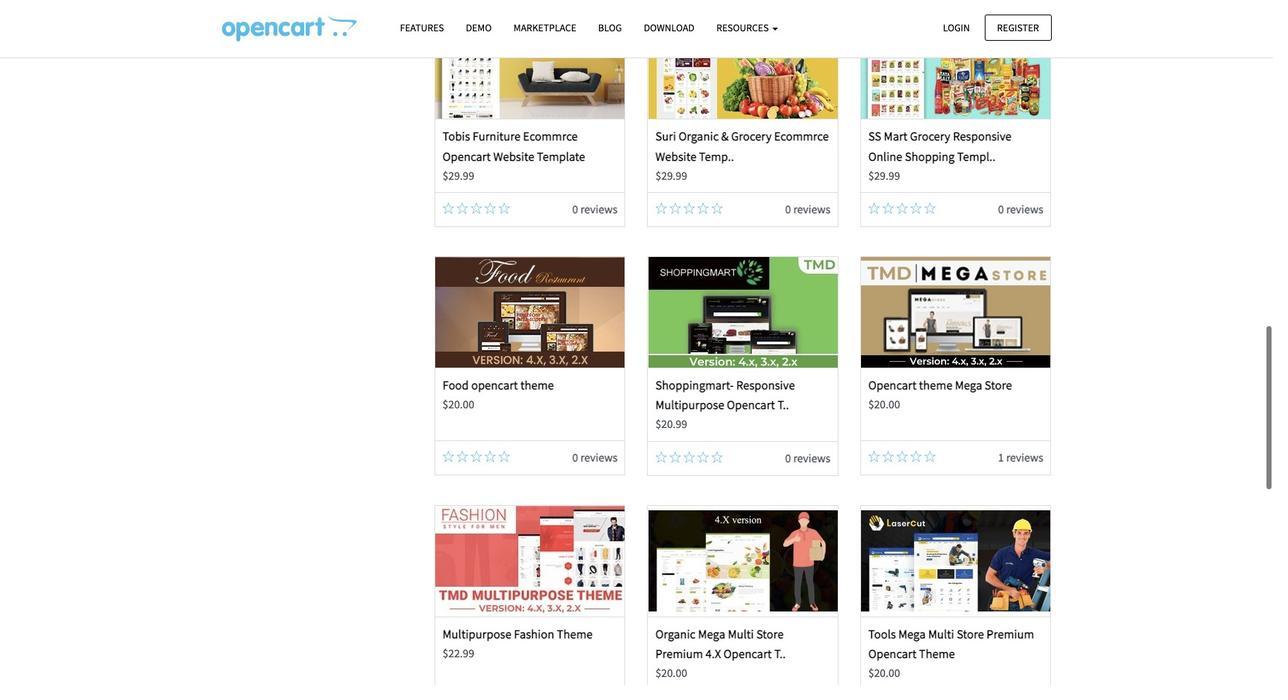 Task type: vqa. For each thing, say whether or not it's contained in the screenshot.
Register link
yes



Task type: describe. For each thing, give the bounding box(es) containing it.
organic mega multi store premium 4.x opencart t.. link
[[656, 626, 786, 662]]

t.. inside organic mega multi store premium 4.x opencart t.. $20.00
[[775, 646, 786, 662]]

0 reviews for ss mart grocery responsive online shopping templ..
[[999, 202, 1044, 217]]

opencart theme mega store image
[[862, 257, 1051, 368]]

tobis
[[443, 129, 470, 145]]

opencart theme mega store link
[[869, 377, 1013, 393]]

templ..
[[958, 148, 996, 164]]

store for organic mega multi store premium 4.x opencart t..
[[757, 626, 784, 642]]

blog link
[[588, 15, 633, 41]]

website inside the suri organic & grocery ecommrce website temp.. $29.99
[[656, 148, 697, 164]]

&
[[722, 129, 729, 145]]

mega inside opencart theme mega store $20.00
[[955, 377, 983, 393]]

ss mart grocery responsive online shopping templ.. $29.99
[[869, 129, 1012, 183]]

register link
[[985, 14, 1052, 41]]

suri organic & grocery ecommrce website temp.. $29.99
[[656, 129, 829, 183]]

ecommrce inside tobis furniture ecommrce opencart website template $29.99
[[523, 129, 578, 145]]

suri
[[656, 129, 677, 145]]

mega for organic mega multi store premium 4.x opencart t..
[[698, 626, 726, 642]]

online
[[869, 148, 903, 164]]

resources link
[[706, 15, 789, 41]]

template
[[537, 148, 586, 164]]

food opencart theme link
[[443, 377, 554, 393]]

multipurpose fashion theme link
[[443, 626, 593, 642]]

premium for organic mega multi store premium 4.x opencart t..
[[656, 646, 703, 662]]

4.x
[[706, 646, 722, 662]]

reviews for opencart theme mega store
[[1007, 450, 1044, 465]]

reviews for food opencart theme
[[581, 450, 618, 465]]

t.. inside "shoppingmart- responsive multipurpose opencart t.. $20.99"
[[778, 397, 789, 413]]

food opencart theme $20.00
[[443, 377, 554, 412]]

download link
[[633, 15, 706, 41]]

ss
[[869, 129, 882, 145]]

tools mega multi store premium opencart theme link
[[869, 626, 1035, 662]]

opencart inside opencart theme mega store $20.00
[[869, 377, 917, 393]]

tools
[[869, 626, 896, 642]]

tobis furniture ecommrce opencart website template $29.99
[[443, 129, 586, 183]]

0 for suri organic & grocery ecommrce website temp..
[[786, 202, 791, 217]]

features
[[400, 21, 444, 34]]

opencart
[[472, 377, 518, 393]]

theme inside tools mega multi store premium opencart theme $20.00
[[920, 646, 955, 662]]

multi for opencart
[[728, 626, 754, 642]]

suri organic & grocery ecommrce website temp.. image
[[649, 8, 838, 119]]

login
[[943, 21, 971, 34]]

tools mega multi store premium opencart theme image
[[862, 506, 1051, 617]]

$29.99 for suri organic & grocery ecommrce website temp..
[[656, 168, 688, 183]]

organic mega multi store premium 4.x opencart t.. $20.00
[[656, 626, 786, 680]]

responsive inside "shoppingmart- responsive multipurpose opencart t.. $20.99"
[[737, 377, 795, 393]]

0 for tobis furniture ecommrce opencart website template
[[573, 202, 578, 217]]

grocery inside the suri organic & grocery ecommrce website temp.. $29.99
[[732, 129, 772, 145]]

1 reviews
[[999, 450, 1044, 465]]

theme inside opencart theme mega store $20.00
[[920, 377, 953, 393]]

opencart theme mega store $20.00
[[869, 377, 1013, 412]]

organic inside organic mega multi store premium 4.x opencart t.. $20.00
[[656, 626, 696, 642]]

responsive inside ss mart grocery responsive online shopping templ.. $29.99
[[953, 129, 1012, 145]]

mart
[[884, 129, 908, 145]]

ss mart grocery responsive online shopping templ.. image
[[862, 8, 1051, 119]]



Task type: locate. For each thing, give the bounding box(es) containing it.
reviews for suri organic & grocery ecommrce website temp..
[[794, 202, 831, 217]]

$22.99
[[443, 646, 475, 660]]

grocery up the shopping
[[911, 129, 951, 145]]

website down suri
[[656, 148, 697, 164]]

responsive
[[953, 129, 1012, 145], [737, 377, 795, 393]]

$20.99
[[656, 417, 688, 431]]

2 horizontal spatial $29.99
[[869, 168, 901, 183]]

0 for ss mart grocery responsive online shopping templ..
[[999, 202, 1004, 217]]

0 reviews
[[573, 202, 618, 217], [786, 202, 831, 217], [999, 202, 1044, 217], [573, 450, 618, 465], [786, 451, 831, 465]]

multipurpose inside multipurpose fashion theme $22.99
[[443, 626, 512, 642]]

mega
[[955, 377, 983, 393], [698, 626, 726, 642], [899, 626, 926, 642]]

0 reviews for tobis furniture ecommrce opencart website template
[[573, 202, 618, 217]]

1 horizontal spatial website
[[656, 148, 697, 164]]

0 horizontal spatial ecommrce
[[523, 129, 578, 145]]

0 horizontal spatial multi
[[728, 626, 754, 642]]

multi inside tools mega multi store premium opencart theme $20.00
[[929, 626, 955, 642]]

0 horizontal spatial store
[[757, 626, 784, 642]]

ecommrce
[[523, 129, 578, 145], [775, 129, 829, 145]]

temp..
[[699, 148, 735, 164]]

$20.00 down tools
[[869, 666, 901, 680]]

1 website from the left
[[494, 148, 535, 164]]

marketplace link
[[503, 15, 588, 41]]

store for opencart theme mega store
[[985, 377, 1013, 393]]

store inside organic mega multi store premium 4.x opencart t.. $20.00
[[757, 626, 784, 642]]

store for tools mega multi store premium opencart theme
[[957, 626, 985, 642]]

$29.99 down suri
[[656, 168, 688, 183]]

1 horizontal spatial ecommrce
[[775, 129, 829, 145]]

tobis furniture ecommrce opencart website template image
[[436, 8, 625, 119]]

organic mega multi store premium 4.x  opencart t.. image
[[649, 506, 838, 617]]

furniture
[[473, 129, 521, 145]]

login link
[[931, 14, 983, 41]]

opencart themes image
[[222, 15, 357, 42]]

1 vertical spatial responsive
[[737, 377, 795, 393]]

premium inside tools mega multi store premium opencart theme $20.00
[[987, 626, 1035, 642]]

tobis furniture ecommrce opencart website template link
[[443, 129, 586, 164]]

store inside tools mega multi store premium opencart theme $20.00
[[957, 626, 985, 642]]

0 vertical spatial responsive
[[953, 129, 1012, 145]]

1 vertical spatial premium
[[656, 646, 703, 662]]

opencart inside tools mega multi store premium opencart theme $20.00
[[869, 646, 917, 662]]

tools mega multi store premium opencart theme $20.00
[[869, 626, 1035, 680]]

reviews for tobis furniture ecommrce opencart website template
[[581, 202, 618, 217]]

$20.00 inside opencart theme mega store $20.00
[[869, 397, 901, 412]]

1 vertical spatial t..
[[775, 646, 786, 662]]

2 horizontal spatial store
[[985, 377, 1013, 393]]

opencart inside tobis furniture ecommrce opencart website template $29.99
[[443, 148, 491, 164]]

1 vertical spatial organic
[[656, 626, 696, 642]]

organic
[[679, 129, 719, 145], [656, 626, 696, 642]]

theme inside 'food opencart theme $20.00'
[[521, 377, 554, 393]]

reviews for ss mart grocery responsive online shopping templ..
[[1007, 202, 1044, 217]]

mega inside organic mega multi store premium 4.x opencart t.. $20.00
[[698, 626, 726, 642]]

shopping
[[905, 148, 955, 164]]

2 website from the left
[[656, 148, 697, 164]]

multipurpose inside "shoppingmart- responsive multipurpose opencart t.. $20.99"
[[656, 397, 725, 413]]

download
[[644, 21, 695, 34]]

1 horizontal spatial theme
[[920, 377, 953, 393]]

0 reviews for suri organic & grocery ecommrce website temp..
[[786, 202, 831, 217]]

2 theme from the left
[[920, 377, 953, 393]]

shoppingmart-
[[656, 377, 734, 393]]

mega for tools mega multi store premium opencart theme
[[899, 626, 926, 642]]

$20.00 inside 'food opencart theme $20.00'
[[443, 397, 475, 412]]

website down furniture
[[494, 148, 535, 164]]

marketplace
[[514, 21, 577, 34]]

food opencart theme image
[[436, 257, 625, 368]]

responsive up templ..
[[953, 129, 1012, 145]]

1 horizontal spatial premium
[[987, 626, 1035, 642]]

0 reviews for food opencart theme
[[573, 450, 618, 465]]

1 horizontal spatial store
[[957, 626, 985, 642]]

responsive right shoppingmart-
[[737, 377, 795, 393]]

reviews
[[581, 202, 618, 217], [794, 202, 831, 217], [1007, 202, 1044, 217], [581, 450, 618, 465], [1007, 450, 1044, 465], [794, 451, 831, 465]]

1 $29.99 from the left
[[443, 168, 475, 183]]

multi
[[728, 626, 754, 642], [929, 626, 955, 642]]

1 horizontal spatial theme
[[920, 646, 955, 662]]

premium inside organic mega multi store premium 4.x opencart t.. $20.00
[[656, 646, 703, 662]]

0 horizontal spatial multipurpose
[[443, 626, 512, 642]]

opencart
[[443, 148, 491, 164], [869, 377, 917, 393], [727, 397, 775, 413], [724, 646, 772, 662], [869, 646, 917, 662]]

$29.99 down tobis
[[443, 168, 475, 183]]

demo
[[466, 21, 492, 34]]

suri organic & grocery ecommrce website temp.. link
[[656, 129, 829, 164]]

theme
[[521, 377, 554, 393], [920, 377, 953, 393]]

multi inside organic mega multi store premium 4.x opencart t.. $20.00
[[728, 626, 754, 642]]

0 horizontal spatial theme
[[521, 377, 554, 393]]

$29.99
[[443, 168, 475, 183], [656, 168, 688, 183], [869, 168, 901, 183]]

multipurpose
[[656, 397, 725, 413], [443, 626, 512, 642]]

1 theme from the left
[[521, 377, 554, 393]]

0 vertical spatial organic
[[679, 129, 719, 145]]

fashion
[[514, 626, 555, 642]]

shoppingmart- responsive multipurpose opencart t.. $20.99
[[656, 377, 795, 431]]

0 vertical spatial theme
[[557, 626, 593, 642]]

0 vertical spatial premium
[[987, 626, 1035, 642]]

2 ecommrce from the left
[[775, 129, 829, 145]]

theme inside multipurpose fashion theme $22.99
[[557, 626, 593, 642]]

1 vertical spatial multipurpose
[[443, 626, 512, 642]]

0 horizontal spatial premium
[[656, 646, 703, 662]]

ecommrce inside the suri organic & grocery ecommrce website temp.. $29.99
[[775, 129, 829, 145]]

features link
[[389, 15, 455, 41]]

1 horizontal spatial grocery
[[911, 129, 951, 145]]

$29.99 for ss mart grocery responsive online shopping templ..
[[869, 168, 901, 183]]

0 horizontal spatial theme
[[557, 626, 593, 642]]

0 horizontal spatial mega
[[698, 626, 726, 642]]

0 horizontal spatial $29.99
[[443, 168, 475, 183]]

0 reviews for shoppingmart- responsive multipurpose opencart t..
[[786, 451, 831, 465]]

$20.00 down "organic mega multi store premium 4.x opencart t.." link
[[656, 666, 688, 680]]

0 horizontal spatial responsive
[[737, 377, 795, 393]]

opencart inside organic mega multi store premium 4.x opencart t.. $20.00
[[724, 646, 772, 662]]

$29.99 inside ss mart grocery responsive online shopping templ.. $29.99
[[869, 168, 901, 183]]

shoppingmart- responsive multipurpose opencart t.. image
[[649, 257, 838, 368]]

1
[[999, 450, 1004, 465]]

resources
[[717, 21, 771, 34]]

3 $29.99 from the left
[[869, 168, 901, 183]]

grocery right &
[[732, 129, 772, 145]]

$20.00 down opencart theme mega store link
[[869, 397, 901, 412]]

$29.99 down online
[[869, 168, 901, 183]]

demo link
[[455, 15, 503, 41]]

website inside tobis furniture ecommrce opencart website template $29.99
[[494, 148, 535, 164]]

0 vertical spatial multipurpose
[[656, 397, 725, 413]]

$20.00
[[443, 397, 475, 412], [869, 397, 901, 412], [656, 666, 688, 680], [869, 666, 901, 680]]

theme
[[557, 626, 593, 642], [920, 646, 955, 662]]

1 vertical spatial theme
[[920, 646, 955, 662]]

1 multi from the left
[[728, 626, 754, 642]]

grocery
[[732, 129, 772, 145], [911, 129, 951, 145]]

multipurpose up $22.99
[[443, 626, 512, 642]]

$20.00 inside tools mega multi store premium opencart theme $20.00
[[869, 666, 901, 680]]

register
[[998, 21, 1040, 34]]

multi for theme
[[929, 626, 955, 642]]

premium for tools mega multi store premium opencart theme
[[987, 626, 1035, 642]]

opencart inside "shoppingmart- responsive multipurpose opencart t.. $20.99"
[[727, 397, 775, 413]]

blog
[[599, 21, 622, 34]]

t..
[[778, 397, 789, 413], [775, 646, 786, 662]]

0 horizontal spatial website
[[494, 148, 535, 164]]

$29.99 inside the suri organic & grocery ecommrce website temp.. $29.99
[[656, 168, 688, 183]]

store inside opencart theme mega store $20.00
[[985, 377, 1013, 393]]

0
[[573, 202, 578, 217], [786, 202, 791, 217], [999, 202, 1004, 217], [573, 450, 578, 465], [786, 451, 791, 465]]

0 for food opencart theme
[[573, 450, 578, 465]]

$29.99 inside tobis furniture ecommrce opencart website template $29.99
[[443, 168, 475, 183]]

food
[[443, 377, 469, 393]]

2 grocery from the left
[[911, 129, 951, 145]]

1 horizontal spatial $29.99
[[656, 168, 688, 183]]

store
[[985, 377, 1013, 393], [757, 626, 784, 642], [957, 626, 985, 642]]

1 horizontal spatial mega
[[899, 626, 926, 642]]

star light o image
[[457, 203, 468, 214], [471, 203, 482, 214], [499, 203, 510, 214], [712, 203, 723, 214], [869, 203, 880, 214], [897, 203, 908, 214], [925, 203, 936, 214], [443, 451, 454, 463], [457, 451, 468, 463], [499, 451, 510, 463], [869, 451, 880, 463], [883, 451, 894, 463], [656, 452, 667, 463], [670, 452, 681, 463], [684, 452, 695, 463]]

2 $29.99 from the left
[[656, 168, 688, 183]]

$20.00 inside organic mega multi store premium 4.x opencart t.. $20.00
[[656, 666, 688, 680]]

website
[[494, 148, 535, 164], [656, 148, 697, 164]]

1 grocery from the left
[[732, 129, 772, 145]]

ss mart grocery responsive online shopping templ.. link
[[869, 129, 1012, 164]]

2 multi from the left
[[929, 626, 955, 642]]

premium
[[987, 626, 1035, 642], [656, 646, 703, 662]]

grocery inside ss mart grocery responsive online shopping templ.. $29.99
[[911, 129, 951, 145]]

reviews for shoppingmart- responsive multipurpose opencart t..
[[794, 451, 831, 465]]

1 horizontal spatial multipurpose
[[656, 397, 725, 413]]

multipurpose fashion theme image
[[436, 506, 625, 617]]

organic inside the suri organic & grocery ecommrce website temp.. $29.99
[[679, 129, 719, 145]]

0 vertical spatial t..
[[778, 397, 789, 413]]

1 ecommrce from the left
[[523, 129, 578, 145]]

0 horizontal spatial grocery
[[732, 129, 772, 145]]

star light o image
[[443, 203, 454, 214], [485, 203, 496, 214], [656, 203, 667, 214], [670, 203, 681, 214], [684, 203, 695, 214], [698, 203, 709, 214], [883, 203, 894, 214], [911, 203, 922, 214], [471, 451, 482, 463], [485, 451, 496, 463], [897, 451, 908, 463], [911, 451, 922, 463], [925, 451, 936, 463], [698, 452, 709, 463], [712, 452, 723, 463]]

multipurpose down shoppingmart-
[[656, 397, 725, 413]]

1 horizontal spatial multi
[[929, 626, 955, 642]]

multipurpose fashion theme $22.99
[[443, 626, 593, 660]]

1 horizontal spatial responsive
[[953, 129, 1012, 145]]

$20.00 down the 'food'
[[443, 397, 475, 412]]

2 horizontal spatial mega
[[955, 377, 983, 393]]

0 for shoppingmart- responsive multipurpose opencart t..
[[786, 451, 791, 465]]

shoppingmart- responsive multipurpose opencart t.. link
[[656, 377, 795, 413]]

mega inside tools mega multi store premium opencart theme $20.00
[[899, 626, 926, 642]]



